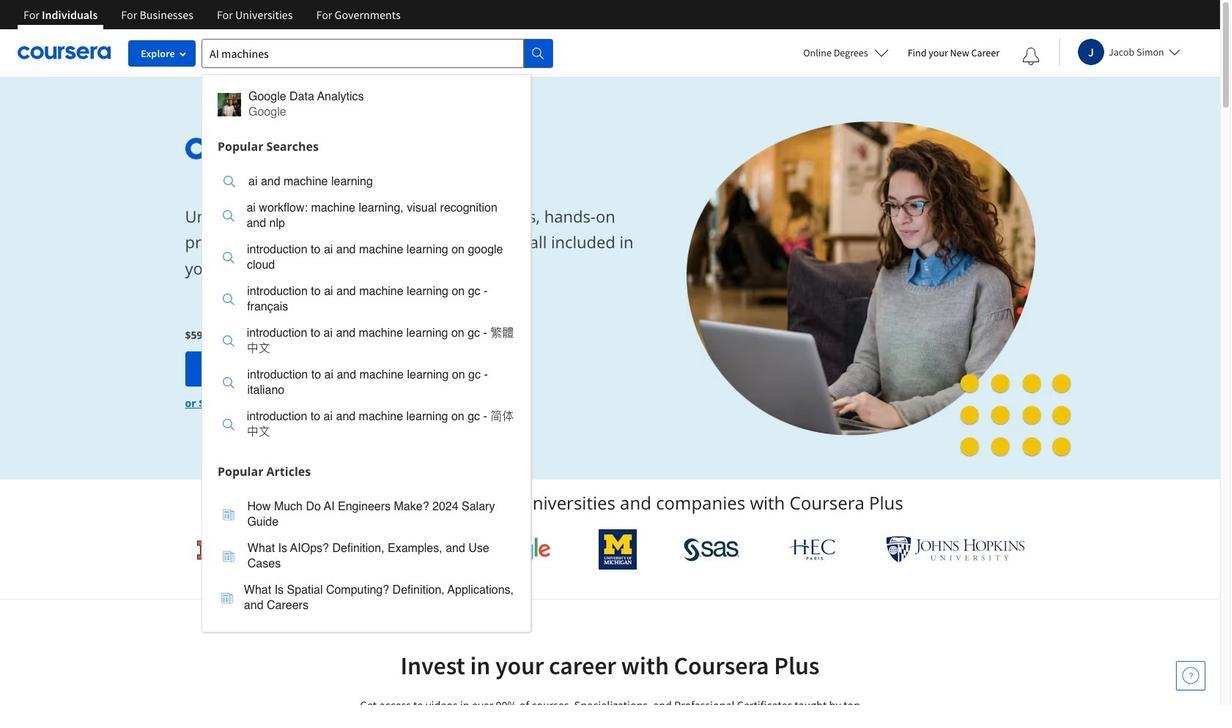 Task type: locate. For each thing, give the bounding box(es) containing it.
google image
[[472, 536, 551, 564]]

1 list box from the top
[[202, 159, 531, 458]]

2 list box from the top
[[202, 485, 531, 632]]

What do you want to learn? text field
[[202, 38, 524, 68]]

list box
[[202, 159, 531, 458], [202, 485, 531, 632]]

None search field
[[202, 38, 553, 633]]

duke university image
[[357, 536, 425, 560]]

coursera plus image
[[185, 138, 408, 160]]

hec paris image
[[787, 535, 838, 565]]

university of michigan image
[[599, 530, 637, 570]]

coursera image
[[18, 41, 111, 65]]

suggestion image image
[[218, 93, 241, 116], [223, 176, 235, 188], [223, 210, 234, 222], [223, 252, 234, 263], [223, 293, 235, 305], [223, 335, 234, 347], [223, 377, 235, 389], [223, 419, 234, 431], [223, 509, 235, 521], [223, 551, 235, 562], [221, 592, 233, 604]]

1 vertical spatial list box
[[202, 485, 531, 632]]

0 vertical spatial list box
[[202, 159, 531, 458]]

johns hopkins university image
[[886, 536, 1025, 564]]

autocomplete results list box
[[202, 74, 531, 633]]



Task type: vqa. For each thing, say whether or not it's contained in the screenshot.
Johns Hopkins University image
yes



Task type: describe. For each thing, give the bounding box(es) containing it.
help center image
[[1182, 668, 1200, 685]]

banner navigation
[[12, 0, 412, 40]]

sas image
[[684, 538, 740, 562]]

university of illinois at urbana-champaign image
[[195, 538, 310, 562]]



